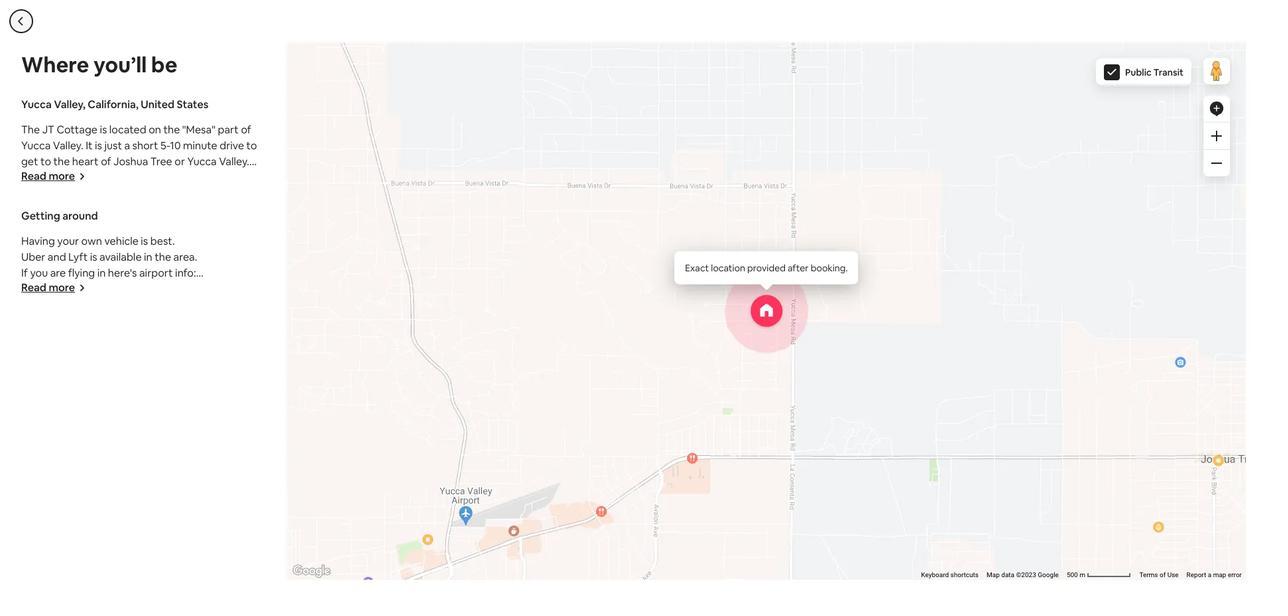 Task type: locate. For each thing, give the bounding box(es) containing it.
california, inside "where you'll be" dialog
[[88, 98, 139, 111]]

0 horizontal spatial cottage
[[57, 123, 97, 137]]

lockbox.
[[412, 557, 448, 569]]

cottage up 413 reviews 'button'
[[286, 68, 354, 90]]

be
[[151, 51, 177, 78]]

a inside the studio is located 0.1 miles down a dirt road that is easily accessible by all vehicles.
[[196, 171, 202, 184]]

superhost right the 󰀃
[[370, 96, 414, 108]]

located inside the jt cottage is located on the "mesa" part of yucca valley. it is just a short 5-10 minute drive to get to the heart of joshua tree or yucca valley.
[[109, 123, 146, 137]]

easily
[[53, 186, 80, 200]]

1 horizontal spatial cottage
[[286, 68, 354, 90]]

0 horizontal spatial reviews
[[312, 96, 345, 108]]

0 vertical spatial all
[[150, 186, 160, 200]]

valley. left it
[[53, 139, 83, 153]]

vehicles.
[[163, 186, 204, 200]]

read more down get
[[21, 169, 75, 183]]

"mesa"
[[182, 123, 216, 137]]

1 horizontal spatial 4.96
[[909, 487, 927, 499]]

the down best.
[[155, 250, 171, 264]]

4.96 · 413 reviews ·
[[269, 96, 353, 110]]

1 1 from the left
[[365, 487, 370, 501]]

0 horizontal spatial to
[[40, 155, 51, 169]]

0 vertical spatial located
[[109, 123, 146, 137]]

to
[[247, 139, 257, 153], [40, 155, 51, 169]]

read down you
[[21, 281, 46, 295]]

the inside the jt cottage is located on the "mesa" part of yucca valley. it is just a short 5-10 minute drive to get to the heart of joshua tree or yucca valley.
[[21, 123, 40, 137]]

1 left bed
[[365, 487, 370, 501]]

1 horizontal spatial states
[[563, 96, 591, 108]]

1 vertical spatial read more button
[[21, 281, 86, 295]]

read more button up easily
[[21, 169, 86, 183]]

is down heart
[[75, 171, 82, 184]]

a left dirt
[[196, 171, 202, 184]]

transit
[[1154, 66, 1184, 78]]

best.
[[150, 234, 175, 248]]

·
[[290, 96, 293, 108], [351, 96, 353, 110], [929, 487, 932, 499]]

down
[[166, 171, 194, 184]]

if
[[21, 266, 28, 280]]

of down just
[[101, 155, 111, 169]]

in right flying in the left top of the page
[[97, 266, 106, 280]]

2 1 from the left
[[398, 487, 403, 501]]

2 read more button from the top
[[21, 281, 86, 295]]

1 horizontal spatial reviews
[[951, 487, 983, 499]]

that
[[21, 186, 42, 200]]

entire
[[257, 465, 298, 483]]

bath
[[405, 487, 428, 501]]

0 vertical spatial read more
[[21, 169, 75, 183]]

1 vertical spatial 4.96
[[909, 487, 927, 499]]

1 for 1 bath
[[398, 487, 403, 501]]

read more for if you are flying in here's airport info:
[[21, 281, 75, 295]]

terms of use link
[[1140, 571, 1179, 579]]

0 vertical spatial of
[[241, 123, 251, 137]]

2 read from the top
[[21, 281, 46, 295]]

1 horizontal spatial 1
[[398, 487, 403, 501]]

google image
[[290, 563, 334, 580]]

ask about our special offer!! image
[[634, 290, 815, 444]]

the up 10
[[164, 123, 180, 137]]

states inside button
[[563, 96, 591, 108]]

0 horizontal spatial all
[[150, 186, 160, 200]]

map data ©2023 google
[[987, 571, 1059, 579]]

info:
[[175, 266, 196, 280]]

1 left bath on the bottom left
[[398, 487, 403, 501]]

1 vertical spatial all
[[931, 411, 941, 423]]

read
[[21, 169, 46, 183], [21, 281, 46, 295]]

read more down you
[[21, 281, 75, 295]]

tree
[[150, 155, 172, 169]]

1
[[365, 487, 370, 501], [398, 487, 403, 501]]

united inside "where you'll be" dialog
[[141, 98, 175, 111]]

of left use
[[1160, 571, 1166, 579]]

None search field
[[512, 11, 746, 42]]

413 for 4.96 · 413 reviews
[[934, 487, 949, 499]]

the inside the studio is located 0.1 miles down a dirt road that is easily accessible by all vehicles.
[[21, 171, 40, 184]]

read more button down are
[[21, 281, 86, 295]]

miles
[[139, 171, 164, 184]]

1 more from the top
[[49, 169, 75, 183]]

bed
[[372, 487, 391, 501]]

uber
[[21, 250, 45, 264]]

cottage up it
[[57, 123, 97, 137]]

use
[[1168, 571, 1179, 579]]

4.96
[[269, 96, 288, 108], [909, 487, 927, 499]]

more for if you are flying in here's airport info:
[[49, 281, 75, 295]]

superhost down with at bottom
[[348, 585, 400, 599]]

1 vertical spatial read more
[[21, 281, 75, 295]]

valley, inside button
[[456, 96, 484, 108]]

0 horizontal spatial 4.96
[[269, 96, 288, 108]]

jt
[[42, 123, 54, 137]]

cottage
[[286, 68, 354, 90], [57, 123, 97, 137]]

1 horizontal spatial 413
[[934, 487, 949, 499]]

report a map error
[[1187, 571, 1243, 579]]

a left map on the right bottom
[[1209, 571, 1212, 579]]

yucca valley, california, united states
[[427, 96, 591, 108], [21, 98, 209, 111]]

your
[[57, 234, 79, 248]]

located up just
[[109, 123, 146, 137]]

located up accessible at the top left of page
[[85, 171, 122, 184]]

short
[[132, 139, 158, 153]]

a
[[124, 139, 130, 153], [196, 171, 202, 184], [1209, 571, 1212, 579], [340, 585, 346, 599]]

1 horizontal spatial of
[[241, 123, 251, 137]]

1 vertical spatial the
[[21, 171, 40, 184]]

0 horizontal spatial ·
[[290, 96, 293, 108]]

1 horizontal spatial california,
[[486, 96, 530, 108]]

2 vertical spatial of
[[1160, 571, 1166, 579]]

0 vertical spatial 4.96
[[269, 96, 288, 108]]

1 horizontal spatial ·
[[351, 96, 353, 110]]

the up that
[[21, 171, 40, 184]]

2 the from the top
[[21, 171, 40, 184]]

2 horizontal spatial ·
[[929, 487, 932, 499]]

the
[[21, 123, 40, 137], [21, 171, 40, 184]]

getting
[[21, 209, 60, 223]]

terms of use
[[1140, 571, 1179, 579]]

a right just
[[124, 139, 130, 153]]

1 read more button from the top
[[21, 169, 86, 183]]

valley. up road
[[219, 155, 250, 169]]

1 read from the top
[[21, 169, 46, 183]]

1 horizontal spatial valley,
[[456, 96, 484, 108]]

drive
[[220, 139, 244, 153]]

1 vertical spatial cottage
[[57, 123, 97, 137]]

0 vertical spatial more
[[49, 169, 75, 183]]

0 vertical spatial read
[[21, 169, 46, 183]]

it
[[86, 139, 93, 153]]

profile element
[[762, 0, 1001, 53]]

0 horizontal spatial 413
[[295, 96, 310, 108]]

1 the from the top
[[21, 123, 40, 137]]

of right part
[[241, 123, 251, 137]]

0 horizontal spatial yucca valley, california, united states
[[21, 98, 209, 111]]

0 vertical spatial reviews
[[312, 96, 345, 108]]

1 vertical spatial located
[[85, 171, 122, 184]]

yucca valley, california, united states button
[[427, 94, 591, 110]]

keyboard
[[922, 571, 949, 579]]

4 guests
[[257, 487, 299, 501]]

is right sarah
[[330, 585, 338, 599]]

yucca
[[427, 96, 454, 108], [21, 98, 52, 111], [21, 139, 51, 153], [187, 155, 217, 169]]

the jt cottage is located on the "mesa" part of yucca valley. it is just a short 5-10 minute drive to get to the heart of joshua tree or yucca valley.
[[21, 123, 257, 169]]

0 horizontal spatial of
[[101, 155, 111, 169]]

1 vertical spatial valley.
[[219, 155, 250, 169]]

is right it
[[95, 139, 102, 153]]

photos
[[943, 411, 974, 423]]

states
[[563, 96, 591, 108], [177, 98, 209, 111]]

0 vertical spatial superhost
[[370, 96, 414, 108]]

4.96 inside 4.96 · 413 reviews ·
[[269, 96, 288, 108]]

in
[[144, 250, 152, 264], [97, 266, 106, 280], [355, 540, 364, 554], [366, 557, 373, 569]]

part
[[218, 123, 239, 137]]

0.1
[[124, 171, 136, 184]]

all
[[150, 186, 160, 200], [931, 411, 941, 423]]

1 for 1 bed
[[365, 487, 370, 501]]

0 vertical spatial 413
[[295, 96, 310, 108]]

to right the drive
[[247, 139, 257, 153]]

read down get
[[21, 169, 46, 183]]

0 horizontal spatial 1
[[365, 487, 370, 501]]

to right get
[[40, 155, 51, 169]]

󰀃
[[358, 96, 363, 108]]

0 vertical spatial read more button
[[21, 169, 86, 183]]

the left jt
[[21, 123, 40, 137]]

map
[[1214, 571, 1227, 579]]

of
[[241, 123, 251, 137], [101, 155, 111, 169], [1160, 571, 1166, 579]]

more down are
[[49, 281, 75, 295]]

all right show
[[931, 411, 941, 423]]

entire cottage hosted by sarah
[[257, 465, 469, 483]]

1 vertical spatial reviews
[[951, 487, 983, 499]]

413 reviews button
[[295, 96, 345, 109]]

4.96 down j.t.
[[269, 96, 288, 108]]

more up easily
[[49, 169, 75, 183]]

reviews inside 4.96 · 413 reviews ·
[[312, 96, 345, 108]]

the studio is located 0.1 miles down a dirt road that is easily accessible by all vehicles.
[[21, 171, 246, 200]]

1 vertical spatial 413
[[934, 487, 949, 499]]

is up just
[[100, 123, 107, 137]]

· inside 4.96 · 413 reviews ·
[[290, 96, 293, 108]]

2 read more from the top
[[21, 281, 75, 295]]

here's
[[108, 266, 137, 280]]

0 horizontal spatial united
[[141, 98, 175, 111]]

1 vertical spatial read
[[21, 281, 46, 295]]

1 vertical spatial more
[[49, 281, 75, 295]]

drag pegman onto the map to open street view image
[[1204, 58, 1231, 84]]

and
[[48, 250, 66, 264]]

4
[[257, 487, 264, 501]]

0 horizontal spatial states
[[177, 98, 209, 111]]

1 horizontal spatial united
[[532, 96, 561, 108]]

0 horizontal spatial valley,
[[54, 98, 86, 111]]

0 vertical spatial the
[[21, 123, 40, 137]]

sarah is a superhost. learn more about sarah. image
[[654, 465, 691, 503], [654, 465, 691, 503]]

you
[[30, 266, 48, 280]]

413 inside 4.96 · 413 reviews ·
[[295, 96, 310, 108]]

0 vertical spatial valley.
[[53, 139, 83, 153]]

where you'll be dialog
[[0, 0, 1268, 601]]

1 horizontal spatial yucca valley, california, united states
[[427, 96, 591, 108]]

2 more from the top
[[49, 281, 75, 295]]

0 vertical spatial to
[[247, 139, 257, 153]]

4.96 · 413 reviews
[[909, 487, 983, 499]]

4.96 for 4.96 · 413 reviews ·
[[269, 96, 288, 108]]

1 vertical spatial to
[[40, 155, 51, 169]]

1 read more from the top
[[21, 169, 75, 183]]

1 horizontal spatial all
[[931, 411, 941, 423]]

all right by
[[150, 186, 160, 200]]

states inside "where you'll be" dialog
[[177, 98, 209, 111]]

j.t.
[[257, 68, 282, 90]]

0 horizontal spatial california,
[[88, 98, 139, 111]]

the right with at bottom
[[396, 557, 410, 569]]

united inside button
[[532, 96, 561, 108]]

4.96 up 12/1/2023
[[909, 487, 927, 499]]

the for the studio is located 0.1 miles down a dirt road that is easily accessible by all vehicles.
[[21, 171, 40, 184]]

around
[[62, 209, 98, 223]]

413
[[295, 96, 310, 108], [934, 487, 949, 499]]



Task type: vqa. For each thing, say whether or not it's contained in the screenshot.
Stay
no



Task type: describe. For each thing, give the bounding box(es) containing it.
keyboard shortcuts button
[[922, 571, 979, 580]]

joshua
[[114, 155, 148, 169]]

j.t. cottage
[[257, 68, 354, 90]]

on
[[149, 123, 161, 137]]

before
[[793, 501, 821, 513]]

data
[[1002, 571, 1015, 579]]

read for the studio is located 0.1 miles down a dirt road that is easily accessible by all vehicles.
[[21, 169, 46, 183]]

a down yourself
[[340, 585, 346, 599]]

$1,290 total before taxes
[[769, 482, 846, 513]]

1 horizontal spatial valley.
[[219, 155, 250, 169]]

all inside button
[[931, 411, 941, 423]]

you'll
[[94, 51, 147, 78]]

taxes
[[823, 501, 846, 513]]

2 horizontal spatial of
[[1160, 571, 1166, 579]]

the inside having your own vehicle is best. uber and lyft is available in the area. if you are flying in here's airport info:
[[155, 250, 171, 264]]

joshua tree national park super bloom! image
[[820, 290, 1001, 444]]

public transit
[[1126, 66, 1184, 78]]

©2023
[[1017, 571, 1037, 579]]

google
[[1039, 571, 1059, 579]]

read more for the studio is located 0.1 miles down a dirt road that is easily accessible by all vehicles.
[[21, 169, 75, 183]]

413 for 4.96 · 413 reviews ·
[[295, 96, 310, 108]]

share button
[[905, 92, 956, 114]]

11/26/2023
[[777, 546, 825, 558]]

500
[[1067, 571, 1079, 579]]

hosted
[[359, 465, 407, 483]]

500 m button
[[1063, 571, 1136, 580]]

where you'll be
[[21, 51, 177, 78]]

reviews for 4.96 · 413 reviews ·
[[312, 96, 345, 108]]

· for 4.96 · 413 reviews
[[929, 487, 932, 499]]

by
[[136, 186, 148, 200]]

1 vertical spatial of
[[101, 155, 111, 169]]

flying
[[68, 266, 95, 280]]

· for 4.96 · 413 reviews ·
[[290, 96, 293, 108]]

show all photos button
[[879, 406, 985, 428]]

0 horizontal spatial valley.
[[53, 139, 83, 153]]

welcome to jt cottage! image
[[257, 126, 629, 444]]

cottage
[[301, 465, 356, 483]]

public
[[1126, 66, 1152, 78]]

a inside the jt cottage is located on the "mesa" part of yucca valley. it is just a short 5-10 minute drive to get to the heart of joshua tree or yucca valley.
[[124, 139, 130, 153]]

california, inside button
[[486, 96, 530, 108]]

is right that
[[44, 186, 51, 200]]

airport
[[139, 266, 173, 280]]

share
[[926, 97, 951, 109]]

read more button for the studio is located 0.1 miles down a dirt road that is easily accessible by all vehicles.
[[21, 169, 86, 183]]

the for the jt cottage is located on the "mesa" part of yucca valley. it is just a short 5-10 minute drive to get to the heart of joshua tree or yucca valley.
[[21, 123, 40, 137]]

sarah
[[300, 585, 328, 599]]

in up yourself
[[355, 540, 364, 554]]

cottage inside the jt cottage is located on the "mesa" part of yucca valley. it is just a short 5-10 minute drive to get to the heart of joshua tree or yucca valley.
[[57, 123, 97, 137]]

all inside the studio is located 0.1 miles down a dirt road that is easily accessible by all vehicles.
[[150, 186, 160, 200]]

your stay location, map pin image
[[751, 295, 783, 327]]

where
[[21, 51, 89, 78]]

read for if you are flying in here's airport info:
[[21, 281, 46, 295]]

show
[[906, 411, 930, 423]]

vehicle
[[104, 234, 139, 248]]

studio
[[42, 171, 73, 184]]

check-
[[321, 540, 355, 554]]

just
[[104, 139, 122, 153]]

500 m
[[1067, 571, 1088, 579]]

own
[[81, 234, 102, 248]]

or
[[175, 155, 185, 169]]

google map
showing 7 points of interest. region
[[133, 36, 1268, 601]]

m
[[1080, 571, 1086, 579]]

accessible
[[83, 186, 133, 200]]

5-
[[161, 139, 170, 153]]

gorgeous bathroom... image
[[820, 126, 1001, 285]]

read more button for if you are flying in here's airport info:
[[21, 281, 86, 295]]

get
[[21, 155, 38, 169]]

is right lyft
[[90, 250, 97, 264]]

heart
[[72, 155, 99, 169]]

show all photos
[[906, 411, 974, 423]]

yucca valley, california, united states inside "where you'll be" dialog
[[21, 98, 209, 111]]

are
[[50, 266, 66, 280]]

in left with at bottom
[[366, 557, 373, 569]]

yucca inside yucca valley, california, united states button
[[427, 96, 454, 108]]

report
[[1187, 571, 1207, 579]]

dirt
[[204, 171, 222, 184]]

available
[[100, 250, 142, 264]]

minute
[[183, 139, 217, 153]]

add a place to the map image
[[1209, 101, 1225, 117]]

map
[[987, 571, 1000, 579]]

zoom in image
[[1212, 131, 1223, 141]]

in up 'airport'
[[144, 250, 152, 264]]

$1,290
[[769, 482, 814, 501]]

having
[[21, 234, 55, 248]]

1 bath
[[398, 487, 428, 501]]

the up studio in the left of the page
[[53, 155, 70, 169]]

1 bed
[[365, 487, 391, 501]]

is left best.
[[141, 234, 148, 248]]

yourself
[[329, 557, 363, 569]]

having your own vehicle is best. uber and lyft is available in the area. if you are flying in here's airport info:
[[21, 234, 197, 280]]

the inside self check-in check yourself in with the lockbox.
[[396, 557, 410, 569]]

with
[[375, 557, 393, 569]]

getting around
[[21, 209, 98, 223]]

j.t. cottage image 2 image
[[634, 126, 815, 285]]

1 vertical spatial superhost
[[348, 585, 400, 599]]

valley, inside "where you'll be" dialog
[[54, 98, 86, 111]]

more for the studio is located 0.1 miles down a dirt road that is easily accessible by all vehicles.
[[49, 169, 75, 183]]

area.
[[174, 250, 197, 264]]

error
[[1229, 571, 1243, 579]]

reviews for 4.96 · 413 reviews
[[951, 487, 983, 499]]

zoom out image
[[1212, 158, 1223, 169]]

by sarah
[[410, 465, 469, 483]]

located inside the studio is located 0.1 miles down a dirt road that is easily accessible by all vehicles.
[[85, 171, 122, 184]]

total
[[769, 501, 791, 513]]

self check-in check yourself in with the lockbox.
[[300, 540, 448, 569]]

1 horizontal spatial to
[[247, 139, 257, 153]]

4.96 for 4.96 · 413 reviews
[[909, 487, 927, 499]]

keyboard shortcuts
[[922, 571, 979, 579]]

report a map error link
[[1187, 571, 1243, 579]]

lyft
[[68, 250, 88, 264]]

0 vertical spatial cottage
[[286, 68, 354, 90]]

10
[[170, 139, 181, 153]]

road
[[224, 171, 246, 184]]

check
[[300, 557, 327, 569]]



